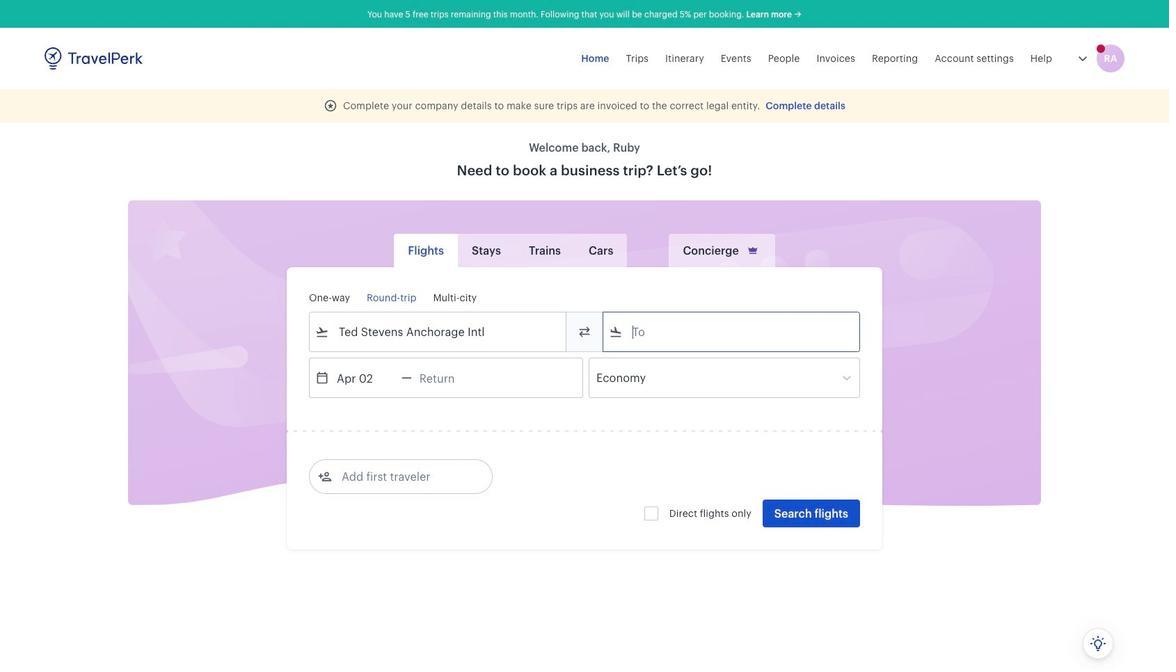 Task type: locate. For each thing, give the bounding box(es) containing it.
Return text field
[[412, 358, 484, 397]]

Add first traveler search field
[[332, 466, 477, 488]]

From search field
[[329, 321, 548, 343]]

To search field
[[623, 321, 841, 343]]

Depart text field
[[329, 358, 402, 397]]



Task type: vqa. For each thing, say whether or not it's contained in the screenshot.
move forward to switch to the next month. image
no



